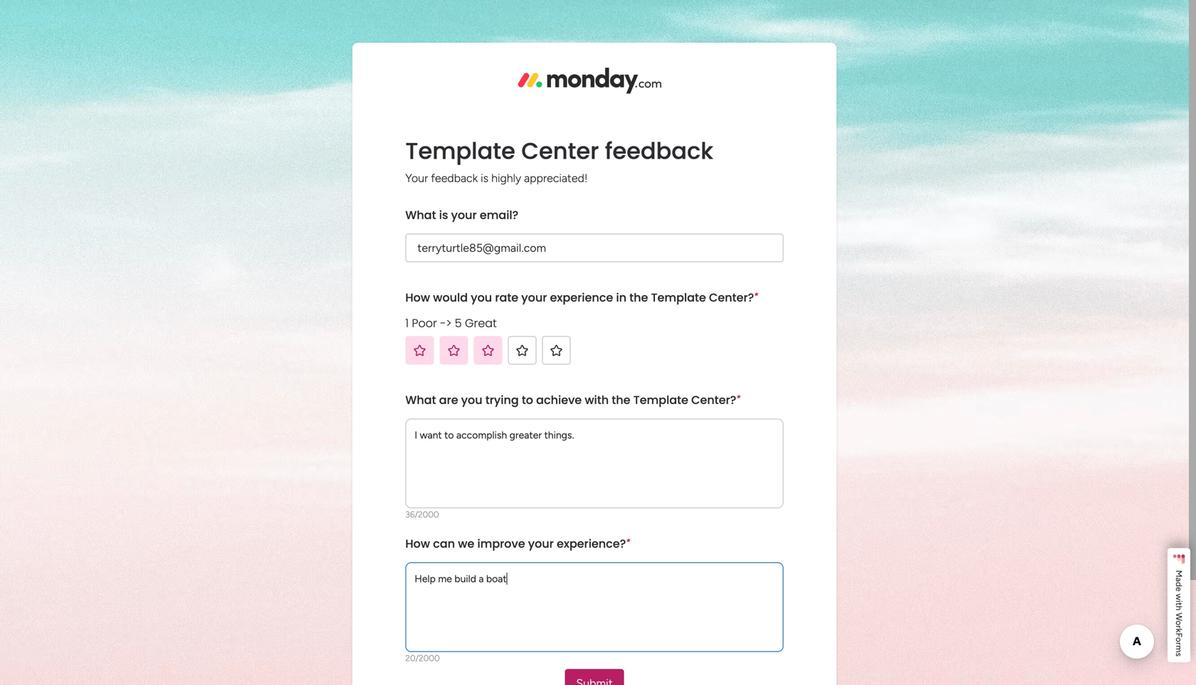 Task type: locate. For each thing, give the bounding box(es) containing it.
1 vertical spatial /
[[416, 653, 419, 664]]

m
[[1174, 646, 1184, 653]]

1 horizontal spatial feedback
[[605, 135, 713, 167]]

1 horizontal spatial is
[[481, 172, 488, 185]]

3 what is your email? group from the top
[[405, 382, 784, 526]]

o up m
[[1174, 638, 1184, 643]]

how for how can we improve your experience?
[[405, 536, 430, 552]]

template inside template center feedback your feedback is highly appreciated!
[[405, 135, 515, 167]]

0 vertical spatial you
[[471, 290, 492, 306]]

the right in on the top right
[[629, 290, 648, 306]]

h
[[1174, 606, 1184, 611]]

how up poor at the top
[[405, 290, 430, 306]]

1 vertical spatial 2000
[[419, 653, 440, 664]]

0 vertical spatial feedback
[[605, 135, 713, 167]]

r up f
[[1174, 626, 1184, 629]]

k
[[1174, 629, 1184, 633]]

center? for what are you trying to achieve with the template center?
[[691, 392, 736, 408]]

is
[[481, 172, 488, 185], [439, 207, 448, 223]]

-
[[440, 315, 446, 331]]

what down your
[[405, 207, 436, 223]]

experience?
[[557, 536, 626, 552]]

0 vertical spatial your
[[451, 207, 477, 223]]

e
[[1174, 587, 1184, 592]]

what is your email? group
[[405, 197, 784, 279], [405, 279, 784, 382], [405, 382, 784, 526], [405, 526, 784, 670]]

feedback
[[605, 135, 713, 167], [431, 172, 478, 185]]

1 what from the top
[[405, 207, 436, 223]]

0 vertical spatial center?
[[709, 290, 754, 306]]

trying
[[485, 392, 519, 408]]

1 vertical spatial the
[[612, 392, 630, 408]]

2 what from the top
[[405, 392, 436, 408]]

you right are
[[461, 392, 482, 408]]

template right in on the top right
[[651, 290, 706, 306]]

template center feedback your feedback is highly appreciated!
[[405, 135, 713, 185]]

we
[[458, 536, 474, 552]]

4 what is your email? group from the top
[[405, 526, 784, 670]]

the for with
[[612, 392, 630, 408]]

1 horizontal spatial *
[[736, 393, 741, 404]]

template right with
[[633, 392, 688, 408]]

r down f
[[1174, 643, 1184, 646]]

your left email?
[[451, 207, 477, 223]]

0 vertical spatial is
[[481, 172, 488, 185]]

1 vertical spatial r
[[1174, 643, 1184, 646]]

email?
[[480, 207, 518, 223]]

/ for what
[[415, 510, 418, 520]]

you left rate
[[471, 290, 492, 306]]

what is your email? group containing how can we improve your experience?
[[405, 526, 784, 670]]

2000 for what
[[418, 510, 439, 520]]

center?
[[709, 290, 754, 306], [691, 392, 736, 408]]

the for in
[[629, 290, 648, 306]]

1 vertical spatial you
[[461, 392, 482, 408]]

in
[[616, 290, 626, 306]]

i
[[1174, 601, 1184, 603]]

0 horizontal spatial is
[[439, 207, 448, 223]]

0 vertical spatial the
[[629, 290, 648, 306]]

1 vertical spatial how
[[405, 536, 430, 552]]

1 vertical spatial is
[[439, 207, 448, 223]]

how for how would you rate your experience in the template center?
[[405, 290, 430, 306]]

2000 for how
[[419, 653, 440, 664]]

what left are
[[405, 392, 436, 408]]

0 horizontal spatial *
[[626, 537, 630, 547]]

is left highly
[[481, 172, 488, 185]]

experience
[[550, 290, 613, 306]]

what is your email? group containing how would you rate your experience in the template center?
[[405, 279, 784, 382]]

2000 right 36
[[418, 510, 439, 520]]

2000
[[418, 510, 439, 520], [419, 653, 440, 664]]

with
[[585, 392, 609, 408]]

how would you rate your experience in the template center? *
[[405, 290, 758, 306]]

36 / 2000
[[405, 510, 439, 520]]

0 vertical spatial how
[[405, 290, 430, 306]]

0 vertical spatial what
[[405, 207, 436, 223]]

template
[[405, 135, 515, 167], [651, 290, 706, 306], [633, 392, 688, 408]]

your right rate
[[521, 290, 547, 306]]

1 vertical spatial your
[[521, 290, 547, 306]]

what is your email?
[[405, 207, 518, 223]]

the right with
[[612, 392, 630, 408]]

1 vertical spatial o
[[1174, 638, 1184, 643]]

0 vertical spatial o
[[1174, 621, 1184, 626]]

your right improve
[[528, 536, 554, 552]]

2 vertical spatial *
[[626, 537, 630, 547]]

0 vertical spatial r
[[1174, 626, 1184, 629]]

0 vertical spatial template
[[405, 135, 515, 167]]

you
[[471, 290, 492, 306], [461, 392, 482, 408]]

20 / 2000
[[405, 653, 440, 664]]

1 what is your email? group from the top
[[405, 197, 784, 279]]

0 vertical spatial 2000
[[418, 510, 439, 520]]

0 horizontal spatial feedback
[[431, 172, 478, 185]]

2 vertical spatial template
[[633, 392, 688, 408]]

name text field
[[405, 234, 784, 262]]

template for what are you trying to achieve with the template center?
[[633, 392, 688, 408]]

template up your
[[405, 135, 515, 167]]

1 vertical spatial what
[[405, 392, 436, 408]]

2 horizontal spatial *
[[754, 291, 758, 301]]

what
[[405, 207, 436, 223], [405, 392, 436, 408]]

your
[[451, 207, 477, 223], [521, 290, 547, 306], [528, 536, 554, 552]]

2000 right 20
[[419, 653, 440, 664]]

the
[[629, 290, 648, 306], [612, 392, 630, 408]]

1 how from the top
[[405, 290, 430, 306]]

how
[[405, 290, 430, 306], [405, 536, 430, 552]]

/ for how
[[416, 653, 419, 664]]

/
[[415, 510, 418, 520], [416, 653, 419, 664]]

o up k
[[1174, 621, 1184, 626]]

r
[[1174, 626, 1184, 629], [1174, 643, 1184, 646]]

* inside how would you rate your experience in the template center? *
[[754, 291, 758, 301]]

1 vertical spatial template
[[651, 290, 706, 306]]

o
[[1174, 621, 1184, 626], [1174, 638, 1184, 643]]

1 vertical spatial *
[[736, 393, 741, 404]]

2 what is your email? group from the top
[[405, 279, 784, 382]]

2 how from the top
[[405, 536, 430, 552]]

1 vertical spatial center?
[[691, 392, 736, 408]]

form logo image
[[500, 54, 689, 107]]

1 poor -> 5 great
[[405, 315, 497, 331]]

how left can
[[405, 536, 430, 552]]

center? for how would you rate your experience in the template center?
[[709, 290, 754, 306]]

highly
[[491, 172, 521, 185]]

your for rate
[[521, 290, 547, 306]]

0 vertical spatial *
[[754, 291, 758, 301]]

what for what is your email?
[[405, 207, 436, 223]]

how would you rate your experience in the template center? list
[[405, 336, 593, 365]]

to
[[522, 392, 533, 408]]

2 vertical spatial your
[[528, 536, 554, 552]]

0 vertical spatial /
[[415, 510, 418, 520]]

improve
[[477, 536, 525, 552]]

*
[[754, 291, 758, 301], [736, 393, 741, 404], [626, 537, 630, 547]]

is left email?
[[439, 207, 448, 223]]

* inside what are you trying to achieve with the template center? *
[[736, 393, 741, 404]]



Task type: describe. For each thing, give the bounding box(es) containing it.
appreciated!
[[524, 172, 588, 185]]

template for how would you rate your experience in the template center?
[[651, 290, 706, 306]]

w
[[1174, 613, 1184, 621]]

d
[[1174, 582, 1184, 587]]

3 image
[[481, 343, 495, 358]]

your
[[405, 172, 428, 185]]

would
[[433, 290, 468, 306]]

you for rate
[[471, 290, 492, 306]]

4 image
[[515, 343, 529, 358]]

you for trying
[[461, 392, 482, 408]]

what are you trying to achieve with the template center? *
[[405, 392, 741, 408]]

form form
[[0, 0, 1196, 686]]

1 image
[[412, 343, 427, 358]]

m a d e w i t h w o r k f o r m s
[[1174, 571, 1184, 657]]

a
[[1174, 578, 1184, 582]]

what is your email? group containing what are you trying to achieve with the template center?
[[405, 382, 784, 526]]

2 image
[[447, 343, 461, 358]]

is inside template center feedback your feedback is highly appreciated!
[[481, 172, 488, 185]]

* for what are you trying to achieve with the template center?
[[736, 393, 741, 404]]

1
[[405, 315, 409, 331]]

w
[[1174, 594, 1184, 601]]

1 vertical spatial feedback
[[431, 172, 478, 185]]

are
[[439, 392, 458, 408]]

2 o from the top
[[1174, 638, 1184, 643]]

1 o from the top
[[1174, 621, 1184, 626]]

center
[[521, 135, 599, 167]]

achieve
[[536, 392, 582, 408]]

5 image
[[549, 343, 563, 358]]

20
[[405, 653, 416, 664]]

what for what are you trying to achieve with the template center? *
[[405, 392, 436, 408]]

great
[[465, 315, 497, 331]]

* inside how can we improve your experience? *
[[626, 537, 630, 547]]

2 r from the top
[[1174, 643, 1184, 646]]

rate
[[495, 290, 518, 306]]

m
[[1174, 571, 1184, 578]]

what is your email? group containing what is your email?
[[405, 197, 784, 279]]

* for how would you rate your experience in the template center?
[[754, 291, 758, 301]]

t
[[1174, 603, 1184, 606]]

How can we improve your experience? text field
[[405, 563, 784, 652]]

poor
[[412, 315, 437, 331]]

your for improve
[[528, 536, 554, 552]]

f
[[1174, 633, 1184, 638]]

1 r from the top
[[1174, 626, 1184, 629]]

m a d e w i t h w o r k f o r m s button
[[1168, 549, 1190, 663]]

What are you trying to achieve with the Template Center? text field
[[405, 419, 784, 509]]

36
[[405, 510, 415, 520]]

s
[[1174, 653, 1184, 657]]

5
[[455, 315, 462, 331]]

how can we improve your experience? *
[[405, 536, 630, 552]]

can
[[433, 536, 455, 552]]

>
[[446, 315, 452, 331]]



Task type: vqa. For each thing, say whether or not it's contained in the screenshot.
experience? in the bottom of the page
yes



